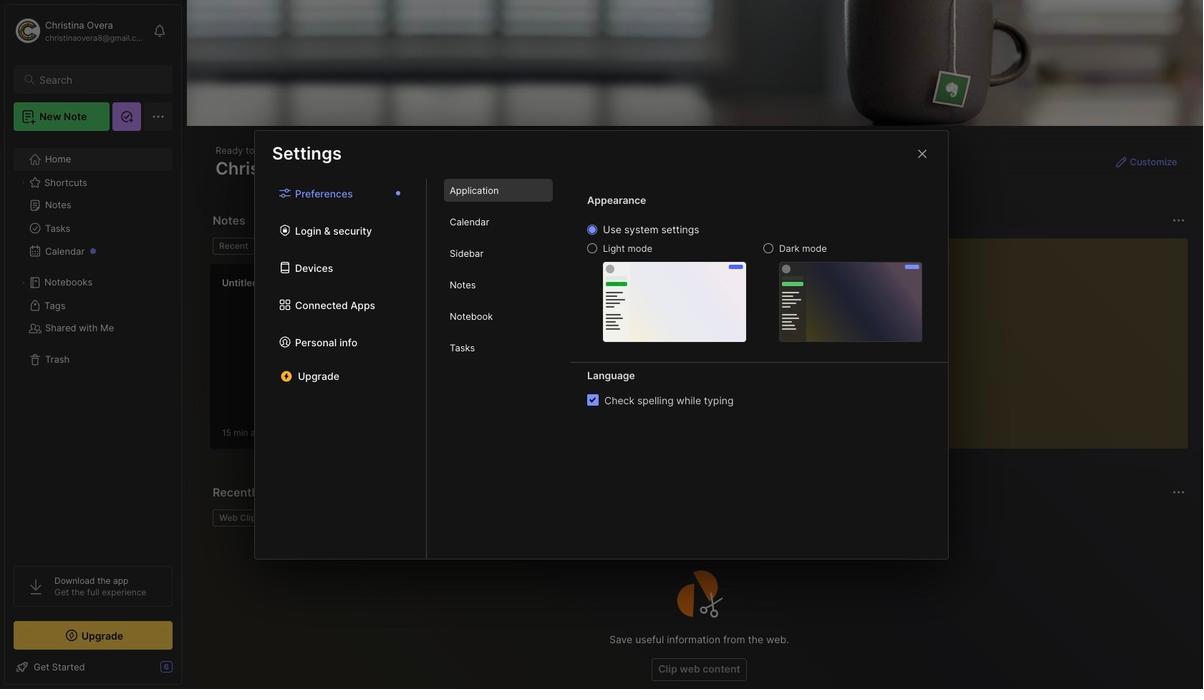 Task type: vqa. For each thing, say whether or not it's contained in the screenshot.
Start writing… text field
yes



Task type: describe. For each thing, give the bounding box(es) containing it.
tree inside main 'element'
[[5, 140, 181, 554]]

none search field inside main 'element'
[[39, 71, 160, 88]]

close image
[[914, 145, 931, 162]]



Task type: locate. For each thing, give the bounding box(es) containing it.
tree
[[5, 140, 181, 554]]

None checkbox
[[587, 395, 599, 406]]

row group
[[210, 264, 725, 458]]

None radio
[[587, 225, 597, 235], [587, 243, 597, 253], [587, 225, 597, 235], [587, 243, 597, 253]]

Start writing… text field
[[886, 238, 1187, 438]]

Search text field
[[39, 73, 160, 87]]

expand notebooks image
[[19, 279, 27, 287]]

main element
[[0, 0, 186, 690]]

tab
[[444, 179, 553, 202], [444, 211, 553, 233], [213, 238, 255, 255], [260, 238, 318, 255], [444, 242, 553, 265], [444, 274, 553, 296], [444, 305, 553, 328], [444, 337, 553, 359], [213, 510, 267, 527]]

None radio
[[763, 243, 773, 253]]

None search field
[[39, 71, 160, 88]]

tab list
[[255, 179, 427, 559], [427, 179, 570, 559], [213, 238, 851, 255]]

option group
[[587, 223, 922, 342]]



